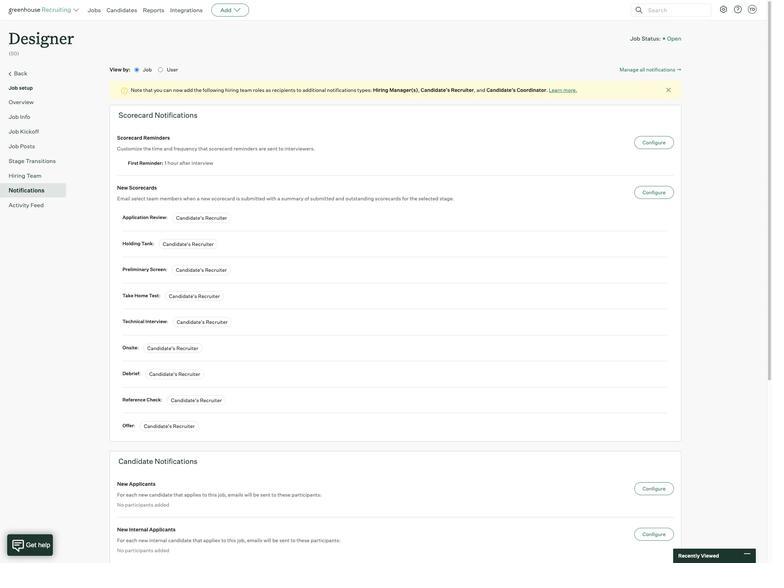 Task type: vqa. For each thing, say whether or not it's contained in the screenshot.
THE "CANDIDATES" to the middle
no



Task type: describe. For each thing, give the bounding box(es) containing it.
offer :
[[122, 423, 136, 429]]

2 new from the top
[[117, 481, 128, 487]]

back link
[[9, 69, 63, 78]]

job setup
[[9, 85, 33, 91]]

1 , from the left
[[418, 87, 420, 93]]

: right holding
[[153, 241, 154, 246]]

job for job
[[143, 66, 153, 72]]

1 vertical spatial be
[[272, 538, 278, 544]]

2 vertical spatial sent
[[279, 538, 290, 544]]

feed
[[31, 202, 44, 209]]

0 vertical spatial applicants
[[129, 481, 156, 487]]

0 horizontal spatial team
[[147, 196, 159, 202]]

posts
[[20, 143, 35, 150]]

0 vertical spatial candidate
[[149, 492, 173, 498]]

candidate's for application review :
[[176, 215, 204, 221]]

0 horizontal spatial notifications
[[327, 87, 356, 93]]

for each new internal candidate that applies to this job, emails will be sent to these participants:
[[117, 538, 341, 544]]

team
[[27, 172, 42, 179]]

designer (50)
[[9, 27, 74, 56]]

recruiter for holding tank :
[[192, 241, 214, 247]]

are
[[259, 146, 266, 152]]

now
[[173, 87, 183, 93]]

new for scorecard notifications
[[117, 185, 128, 191]]

job for job info
[[9, 113, 19, 120]]

activity feed
[[9, 202, 44, 209]]

: right home
[[159, 293, 160, 299]]

1 vertical spatial participants:
[[311, 538, 341, 544]]

for for for each new candidate that applies to this job, emails will be sent to these participants:
[[117, 492, 125, 498]]

no for for each new candidate that applies to this job, emails will be sent to these participants:
[[117, 502, 124, 508]]

recruiter for reference check :
[[200, 397, 222, 404]]

members
[[160, 196, 182, 202]]

hiring inside hiring team link
[[9, 172, 25, 179]]

viewed
[[701, 553, 719, 559]]

2 a from the left
[[277, 196, 280, 202]]

customize the time and frequency that scorecard reminders are sent to interviewers.
[[117, 146, 315, 152]]

configure for for each new candidate that applies to this job, emails will be sent to these participants:
[[643, 486, 666, 492]]

reminder
[[139, 160, 162, 166]]

candidate's recruiter for offer :
[[144, 423, 195, 430]]

user
[[167, 66, 178, 72]]

for
[[402, 196, 409, 202]]

0 vertical spatial team
[[240, 87, 252, 93]]

additional
[[303, 87, 326, 93]]

job for job setup
[[9, 85, 18, 91]]

jobs link
[[88, 6, 101, 14]]

preliminary screen :
[[122, 267, 168, 273]]

with
[[266, 196, 276, 202]]

select
[[131, 196, 145, 202]]

application
[[122, 215, 149, 220]]

integrations link
[[170, 6, 203, 14]]

internal
[[129, 527, 148, 533]]

reference check :
[[122, 397, 163, 403]]

configure button for customize the time and frequency that scorecard reminders are sent to interviewers.
[[634, 136, 674, 149]]

configure for customize the time and frequency that scorecard reminders are sent to interviewers.
[[643, 140, 666, 146]]

scorecard for scorecard notifications
[[119, 111, 153, 120]]

scorecard for scorecard reminders
[[117, 135, 142, 141]]

1 candidate's from the left
[[421, 87, 450, 93]]

recruiter for take home test :
[[198, 293, 220, 299]]

reference
[[122, 397, 146, 403]]

1 vertical spatial applicants
[[149, 527, 176, 533]]

view
[[110, 66, 122, 72]]

configure image
[[719, 5, 728, 14]]

designer
[[9, 27, 74, 49]]

coordinator
[[517, 87, 546, 93]]

job for job status:
[[630, 35, 640, 42]]

1 vertical spatial emails
[[247, 538, 262, 544]]

1 vertical spatial sent
[[260, 492, 270, 498]]

added for internal
[[154, 548, 169, 554]]

tank
[[141, 241, 153, 246]]

job info link
[[9, 112, 63, 121]]

setup
[[19, 85, 33, 91]]

recipients
[[272, 87, 296, 93]]

technical interview :
[[122, 319, 169, 325]]

candidates
[[107, 6, 137, 14]]

customize
[[117, 146, 142, 152]]

reminders
[[234, 146, 258, 152]]

td
[[749, 7, 755, 12]]

configure button for for each new candidate that applies to this job, emails will be sent to these participants:
[[634, 483, 674, 496]]

candidate's recruiter for take home test :
[[169, 293, 220, 299]]

each for applicants
[[126, 492, 137, 498]]

manage
[[620, 66, 639, 72]]

td button
[[747, 4, 758, 15]]

manage all notifications →
[[620, 66, 681, 72]]

Search text field
[[646, 5, 704, 15]]

candidate notifications
[[119, 457, 197, 466]]

debrief
[[122, 371, 139, 377]]

candidate's recruiter for reference check :
[[171, 397, 222, 404]]

as
[[266, 87, 271, 93]]

candidate
[[119, 457, 153, 466]]

add
[[220, 6, 232, 14]]

candidate's recruiter for application review :
[[176, 215, 227, 221]]

0 vertical spatial scorecard
[[209, 146, 232, 152]]

stage.
[[440, 196, 454, 202]]

home
[[134, 293, 148, 299]]

recruiter for debrief :
[[178, 371, 200, 377]]

: right preliminary
[[166, 267, 167, 273]]

outstanding
[[345, 196, 374, 202]]

notifications link
[[9, 186, 63, 195]]

recently
[[678, 553, 700, 559]]

overview link
[[9, 98, 63, 106]]

interview
[[145, 319, 167, 325]]

of
[[305, 196, 309, 202]]

after
[[179, 160, 190, 166]]

frequency
[[174, 146, 197, 152]]

roles
[[253, 87, 265, 93]]

0 horizontal spatial this
[[208, 492, 217, 498]]

new for candidate notifications
[[117, 527, 128, 533]]

: down technical
[[137, 345, 139, 351]]

email select team members when a new scorecard is submitted with a summary of submitted and outstanding scorecards for the selected stage.
[[117, 196, 454, 202]]

candidate's for offer :
[[144, 423, 172, 430]]

: right technical
[[167, 319, 168, 325]]

recently viewed
[[678, 553, 719, 559]]

for each new candidate that applies to this job, emails will be sent to these participants:
[[117, 492, 322, 498]]

more.
[[563, 87, 577, 93]]

td button
[[748, 5, 757, 14]]

no for for each new internal candidate that applies to this job, emails will be sent to these participants:
[[117, 548, 124, 554]]

hiring team link
[[9, 171, 63, 180]]

job posts link
[[9, 142, 63, 150]]

activity
[[9, 202, 29, 209]]

time
[[152, 146, 163, 152]]

0 horizontal spatial these
[[277, 492, 291, 498]]

interview
[[192, 160, 213, 166]]

1 submitted from the left
[[241, 196, 265, 202]]

integrations
[[170, 6, 203, 14]]

summary
[[281, 196, 304, 202]]



Task type: locate. For each thing, give the bounding box(es) containing it.
: down reference
[[134, 423, 135, 429]]

1 horizontal spatial the
[[194, 87, 202, 93]]

1 vertical spatial each
[[126, 538, 137, 544]]

1 vertical spatial participants
[[125, 548, 153, 554]]

2 each from the top
[[126, 538, 137, 544]]

new down new internal applicants on the bottom left
[[138, 538, 148, 544]]

2 candidate's from the left
[[486, 87, 516, 93]]

.
[[546, 87, 548, 93]]

1 vertical spatial scorecard
[[117, 135, 142, 141]]

the left time
[[143, 146, 151, 152]]

0 horizontal spatial hiring
[[9, 172, 25, 179]]

1 new from the top
[[117, 185, 128, 191]]

2 submitted from the left
[[310, 196, 334, 202]]

1 vertical spatial applies
[[203, 538, 220, 544]]

greenhouse recruiting image
[[9, 6, 73, 14]]

participants for candidate
[[125, 502, 153, 508]]

take
[[122, 293, 133, 299]]

these
[[277, 492, 291, 498], [297, 538, 310, 544]]

1 horizontal spatial emails
[[247, 538, 262, 544]]

job left the kickoff
[[9, 128, 19, 135]]

review
[[150, 215, 166, 220]]

0 horizontal spatial emails
[[228, 492, 243, 498]]

back
[[14, 70, 27, 77]]

for for for each new internal candidate that applies to this job, emails will be sent to these participants:
[[117, 538, 125, 544]]

add button
[[211, 4, 249, 17]]

job inside 'link'
[[9, 128, 19, 135]]

0 horizontal spatial job,
[[218, 492, 227, 498]]

new up email
[[117, 185, 128, 191]]

0 vertical spatial applies
[[184, 492, 201, 498]]

1 vertical spatial these
[[297, 538, 310, 544]]

1 vertical spatial scorecard
[[211, 196, 235, 202]]

job kickoff
[[9, 128, 39, 135]]

3 configure from the top
[[643, 486, 666, 492]]

1
[[165, 160, 166, 166]]

1 vertical spatial team
[[147, 196, 159, 202]]

the right add
[[194, 87, 202, 93]]

: down members
[[166, 215, 168, 220]]

0 vertical spatial this
[[208, 492, 217, 498]]

recruiter for offer :
[[173, 423, 195, 430]]

1 configure from the top
[[643, 140, 666, 146]]

1 vertical spatial for
[[117, 538, 125, 544]]

scorecard
[[119, 111, 153, 120], [117, 135, 142, 141]]

the right for
[[410, 196, 417, 202]]

and
[[477, 87, 485, 93], [164, 146, 173, 152], [335, 196, 344, 202]]

applies
[[184, 492, 201, 498], [203, 538, 220, 544]]

added for candidate
[[154, 502, 169, 508]]

new right when on the left
[[201, 196, 210, 202]]

0 horizontal spatial ,
[[418, 87, 420, 93]]

candidate's
[[176, 215, 204, 221], [163, 241, 191, 247], [176, 267, 204, 273], [169, 293, 197, 299], [177, 319, 205, 325], [147, 345, 175, 351], [149, 371, 177, 377], [171, 397, 199, 404], [144, 423, 172, 430]]

job left info
[[9, 113, 19, 120]]

participants
[[125, 502, 153, 508], [125, 548, 153, 554]]

1 each from the top
[[126, 492, 137, 498]]

hiring team
[[9, 172, 42, 179]]

check
[[147, 397, 161, 403]]

0 vertical spatial notifications
[[155, 111, 198, 120]]

User radio
[[158, 68, 163, 72]]

: right reference
[[161, 397, 162, 403]]

0 horizontal spatial a
[[197, 196, 200, 202]]

2 vertical spatial new
[[117, 527, 128, 533]]

candidate's right test
[[169, 293, 197, 299]]

job left status:
[[630, 35, 640, 42]]

candidate's right interview
[[177, 319, 205, 325]]

4 configure from the top
[[643, 532, 666, 538]]

participants down internal
[[125, 548, 153, 554]]

→
[[676, 66, 681, 72]]

applicants down the candidate
[[129, 481, 156, 487]]

scorecard left is
[[211, 196, 235, 202]]

to
[[297, 87, 301, 93], [279, 146, 283, 152], [202, 492, 207, 498], [272, 492, 276, 498], [221, 538, 226, 544], [291, 538, 295, 544]]

no down new internal applicants on the bottom left
[[117, 548, 124, 554]]

0 vertical spatial each
[[126, 492, 137, 498]]

new left internal
[[117, 527, 128, 533]]

0 vertical spatial these
[[277, 492, 291, 498]]

job for job kickoff
[[9, 128, 19, 135]]

2 no participants added from the top
[[117, 548, 169, 554]]

onsite :
[[122, 345, 140, 351]]

applicants up internal
[[149, 527, 176, 533]]

candidate's for onsite :
[[147, 345, 175, 351]]

team right select
[[147, 196, 159, 202]]

onsite
[[122, 345, 137, 351]]

submitted right of
[[310, 196, 334, 202]]

0 vertical spatial be
[[253, 492, 259, 498]]

0 horizontal spatial applies
[[184, 492, 201, 498]]

2 horizontal spatial the
[[410, 196, 417, 202]]

0 vertical spatial no
[[117, 502, 124, 508]]

0 horizontal spatial candidate's
[[421, 87, 450, 93]]

a right with
[[277, 196, 280, 202]]

2 , from the left
[[474, 87, 475, 93]]

candidate's recruiter for technical interview :
[[177, 319, 228, 325]]

recruiter for technical interview :
[[206, 319, 228, 325]]

2 vertical spatial the
[[410, 196, 417, 202]]

note
[[131, 87, 142, 93]]

2 participants from the top
[[125, 548, 153, 554]]

0 vertical spatial notifications
[[646, 66, 675, 72]]

is
[[236, 196, 240, 202]]

technical
[[122, 319, 144, 325]]

new scorecards
[[117, 185, 157, 191]]

1 vertical spatial no
[[117, 548, 124, 554]]

0 vertical spatial added
[[154, 502, 169, 508]]

1 a from the left
[[197, 196, 200, 202]]

1 for from the top
[[117, 492, 125, 498]]

candidate's recruiter for onsite :
[[147, 345, 198, 351]]

candidate's right tank
[[163, 241, 191, 247]]

1 horizontal spatial and
[[335, 196, 344, 202]]

hiring
[[373, 87, 388, 93], [9, 172, 25, 179]]

2 for from the top
[[117, 538, 125, 544]]

recruiter for preliminary screen :
[[205, 267, 227, 273]]

types:
[[357, 87, 372, 93]]

1 horizontal spatial applies
[[203, 538, 220, 544]]

notifications left types:
[[327, 87, 356, 93]]

3 new from the top
[[117, 527, 128, 533]]

learn more. link
[[549, 87, 577, 93]]

each
[[126, 492, 137, 498], [126, 538, 137, 544]]

application review :
[[122, 215, 169, 220]]

0 horizontal spatial will
[[244, 492, 252, 498]]

1 no from the top
[[117, 502, 124, 508]]

team
[[240, 87, 252, 93], [147, 196, 159, 202]]

1 horizontal spatial candidate's
[[486, 87, 516, 93]]

scorecard up scorecard reminders
[[119, 111, 153, 120]]

candidate's for technical interview :
[[177, 319, 205, 325]]

candidate's for debrief :
[[149, 371, 177, 377]]

participants for internal
[[125, 548, 153, 554]]

new down the candidate
[[117, 481, 128, 487]]

1 horizontal spatial hiring
[[373, 87, 388, 93]]

1 vertical spatial this
[[227, 538, 236, 544]]

: inside first reminder : 1 hour after interview
[[162, 160, 163, 166]]

1 no participants added from the top
[[117, 502, 169, 508]]

new for internal
[[138, 538, 148, 544]]

4 configure button from the top
[[634, 528, 674, 541]]

a right when on the left
[[197, 196, 200, 202]]

a
[[197, 196, 200, 202], [277, 196, 280, 202]]

candidate's for holding tank :
[[163, 241, 191, 247]]

1 horizontal spatial will
[[263, 538, 271, 544]]

0 vertical spatial and
[[477, 87, 485, 93]]

0 vertical spatial emails
[[228, 492, 243, 498]]

interviewers.
[[285, 146, 315, 152]]

candidate's for take home test :
[[169, 293, 197, 299]]

team left the roles at the top of the page
[[240, 87, 252, 93]]

scorecard reminders
[[117, 135, 170, 141]]

: up reference check :
[[139, 371, 141, 377]]

job posts
[[9, 143, 35, 150]]

manager(s)
[[389, 87, 418, 93]]

0 vertical spatial job,
[[218, 492, 227, 498]]

0 vertical spatial participants
[[125, 502, 153, 508]]

no
[[117, 502, 124, 508], [117, 548, 124, 554]]

following
[[203, 87, 224, 93]]

recruiter
[[451, 87, 474, 93], [205, 215, 227, 221], [192, 241, 214, 247], [205, 267, 227, 273], [198, 293, 220, 299], [206, 319, 228, 325], [176, 345, 198, 351], [178, 371, 200, 377], [200, 397, 222, 404], [173, 423, 195, 430]]

candidate's right check
[[171, 397, 199, 404]]

configure button for email select team members when a new scorecard is submitted with a summary of submitted and outstanding scorecards for the selected stage.
[[634, 186, 674, 199]]

no participants added down new applicants
[[117, 502, 169, 508]]

notifications for candidate notifications
[[155, 457, 197, 466]]

(50)
[[9, 50, 19, 56]]

candidate's for preliminary screen :
[[176, 267, 204, 273]]

selected
[[418, 196, 438, 202]]

0 vertical spatial hiring
[[373, 87, 388, 93]]

candidate down new applicants
[[149, 492, 173, 498]]

1 horizontal spatial submitted
[[310, 196, 334, 202]]

each down new applicants
[[126, 492, 137, 498]]

2 added from the top
[[154, 548, 169, 554]]

added
[[154, 502, 169, 508], [154, 548, 169, 554]]

1 horizontal spatial this
[[227, 538, 236, 544]]

participants:
[[292, 492, 322, 498], [311, 538, 341, 544]]

no down new applicants
[[117, 502, 124, 508]]

candidate's down interview
[[147, 345, 175, 351]]

scorecard up customize
[[117, 135, 142, 141]]

reminders
[[143, 135, 170, 141]]

2 vertical spatial new
[[138, 538, 148, 544]]

1 horizontal spatial these
[[297, 538, 310, 544]]

2 configure from the top
[[643, 189, 666, 196]]

note that you can now add the following hiring team roles as recipients to additional notifications types: hiring manager(s) , candidate's recruiter , and candidate's coordinator . learn more.
[[131, 87, 577, 93]]

open
[[667, 35, 681, 42]]

job kickoff link
[[9, 127, 63, 136]]

new down new applicants
[[138, 492, 148, 498]]

reports
[[143, 6, 164, 14]]

1 participants from the top
[[125, 502, 153, 508]]

3 configure button from the top
[[634, 483, 674, 496]]

stage transitions link
[[9, 157, 63, 165]]

2 vertical spatial notifications
[[155, 457, 197, 466]]

candidate's up check
[[149, 371, 177, 377]]

1 added from the top
[[154, 502, 169, 508]]

kickoff
[[20, 128, 39, 135]]

recruiter for application review :
[[205, 215, 227, 221]]

1 vertical spatial notifications
[[9, 187, 45, 194]]

activity feed link
[[9, 201, 63, 209]]

0 vertical spatial participants:
[[292, 492, 322, 498]]

1 vertical spatial will
[[263, 538, 271, 544]]

1 vertical spatial new
[[138, 492, 148, 498]]

candidate's left coordinator
[[486, 87, 516, 93]]

no participants added for candidate
[[117, 502, 169, 508]]

info
[[20, 113, 30, 120]]

participants down new applicants
[[125, 502, 153, 508]]

1 horizontal spatial team
[[240, 87, 252, 93]]

1 configure button from the top
[[634, 136, 674, 149]]

1 vertical spatial and
[[164, 146, 173, 152]]

scorecards
[[375, 196, 401, 202]]

1 vertical spatial new
[[117, 481, 128, 487]]

no participants added for internal
[[117, 548, 169, 554]]

0 vertical spatial for
[[117, 492, 125, 498]]

job left setup
[[9, 85, 18, 91]]

0 vertical spatial no participants added
[[117, 502, 169, 508]]

hiring down stage
[[9, 172, 25, 179]]

configure button for for each new internal candidate that applies to this job, emails will be sent to these participants:
[[634, 528, 674, 541]]

1 horizontal spatial ,
[[474, 87, 475, 93]]

new for applicants
[[138, 492, 148, 498]]

designer link
[[9, 20, 74, 50]]

2 horizontal spatial and
[[477, 87, 485, 93]]

added up new internal applicants on the bottom left
[[154, 502, 169, 508]]

1 vertical spatial candidate
[[168, 538, 192, 544]]

for down new internal applicants on the bottom left
[[117, 538, 125, 544]]

0 horizontal spatial be
[[253, 492, 259, 498]]

2 vertical spatial and
[[335, 196, 344, 202]]

candidate's recruiter for holding tank :
[[163, 241, 214, 247]]

2 configure button from the top
[[634, 186, 674, 199]]

0 horizontal spatial the
[[143, 146, 151, 152]]

stage
[[9, 157, 24, 164]]

1 vertical spatial hiring
[[9, 172, 25, 179]]

each for internal
[[126, 538, 137, 544]]

0 horizontal spatial submitted
[[241, 196, 265, 202]]

candidate's recruiter for debrief :
[[149, 371, 200, 377]]

configure
[[643, 140, 666, 146], [643, 189, 666, 196], [643, 486, 666, 492], [643, 532, 666, 538]]

holding
[[122, 241, 140, 246]]

scorecard up the interview
[[209, 146, 232, 152]]

candidate right internal
[[168, 538, 192, 544]]

0 vertical spatial sent
[[267, 146, 278, 152]]

candidate's recruiter for preliminary screen :
[[176, 267, 227, 273]]

you
[[154, 87, 162, 93]]

first
[[128, 160, 138, 166]]

candidate's right manager(s) on the top right of the page
[[421, 87, 450, 93]]

1 vertical spatial the
[[143, 146, 151, 152]]

configure button
[[634, 136, 674, 149], [634, 186, 674, 199], [634, 483, 674, 496], [634, 528, 674, 541]]

all
[[640, 66, 645, 72]]

recruiter for onsite :
[[176, 345, 198, 351]]

configure for for each new internal candidate that applies to this job, emails will be sent to these participants:
[[643, 532, 666, 538]]

0 horizontal spatial and
[[164, 146, 173, 152]]

1 horizontal spatial job,
[[237, 538, 246, 544]]

: left 1
[[162, 160, 163, 166]]

candidate
[[149, 492, 173, 498], [168, 538, 192, 544]]

job left posts
[[9, 143, 19, 150]]

no participants added
[[117, 502, 169, 508], [117, 548, 169, 554]]

1 vertical spatial job,
[[237, 538, 246, 544]]

0 vertical spatial new
[[117, 185, 128, 191]]

each down internal
[[126, 538, 137, 544]]

2 no from the top
[[117, 548, 124, 554]]

1 vertical spatial added
[[154, 548, 169, 554]]

debrief :
[[122, 371, 142, 377]]

candidate's
[[421, 87, 450, 93], [486, 87, 516, 93]]

hiring
[[225, 87, 239, 93]]

add
[[184, 87, 193, 93]]

hiring right types:
[[373, 87, 388, 93]]

screen
[[150, 267, 166, 273]]

no participants added down internal
[[117, 548, 169, 554]]

notifications for scorecard notifications
[[155, 111, 198, 120]]

1 vertical spatial notifications
[[327, 87, 356, 93]]

1 horizontal spatial notifications
[[646, 66, 675, 72]]

configure for email select team members when a new scorecard is submitted with a summary of submitted and outstanding scorecards for the selected stage.
[[643, 189, 666, 196]]

first reminder : 1 hour after interview
[[128, 160, 213, 166]]

stage transitions
[[9, 157, 56, 164]]

added down internal
[[154, 548, 169, 554]]

holding tank :
[[122, 241, 155, 246]]

0 vertical spatial the
[[194, 87, 202, 93]]

internal
[[149, 538, 167, 544]]

1 vertical spatial no participants added
[[117, 548, 169, 554]]

job right the job option
[[143, 66, 153, 72]]

notifications left →
[[646, 66, 675, 72]]

job info
[[9, 113, 30, 120]]

0 vertical spatial will
[[244, 492, 252, 498]]

for down new applicants
[[117, 492, 125, 498]]

candidate's for reference check :
[[171, 397, 199, 404]]

candidate's down check
[[144, 423, 172, 430]]

offer
[[122, 423, 134, 429]]

1 horizontal spatial be
[[272, 538, 278, 544]]

candidate's right screen
[[176, 267, 204, 273]]

,
[[418, 87, 420, 93], [474, 87, 475, 93]]

can
[[163, 87, 172, 93]]

job for job posts
[[9, 143, 19, 150]]

Job radio
[[134, 68, 139, 72]]

0 vertical spatial scorecard
[[119, 111, 153, 120]]

1 horizontal spatial a
[[277, 196, 280, 202]]

0 vertical spatial new
[[201, 196, 210, 202]]

submitted right is
[[241, 196, 265, 202]]

candidate's down when on the left
[[176, 215, 204, 221]]



